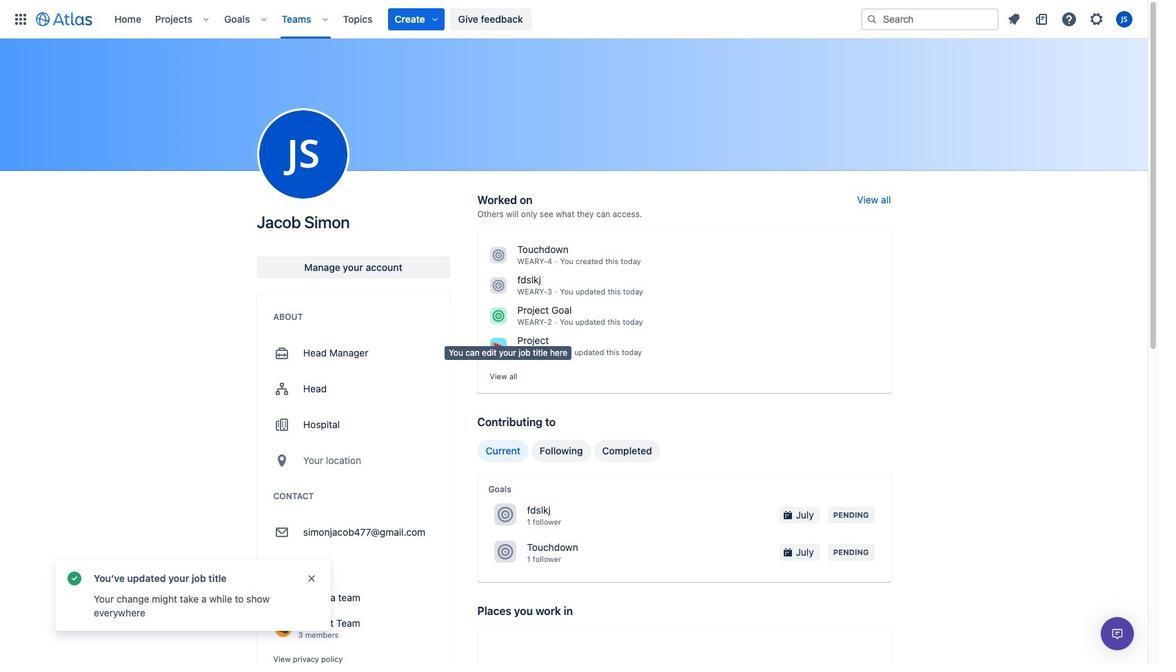 Task type: locate. For each thing, give the bounding box(es) containing it.
account image
[[1117, 11, 1133, 27]]

tooltip
[[445, 346, 572, 360]]

open intercom messenger image
[[1110, 625, 1126, 642]]

banner
[[0, 0, 1148, 39]]

group
[[478, 440, 661, 462]]

notifications image
[[1006, 11, 1023, 27]]

switch to... image
[[12, 11, 29, 27]]

Search field
[[861, 8, 999, 30]]



Task type: describe. For each thing, give the bounding box(es) containing it.
settings image
[[1089, 11, 1105, 27]]

profile image actions image
[[295, 146, 311, 163]]

search image
[[867, 13, 878, 24]]

help image
[[1061, 11, 1078, 27]]

dismiss image
[[306, 573, 317, 584]]

top element
[[8, 0, 861, 38]]



Task type: vqa. For each thing, say whether or not it's contained in the screenshot.
banner
yes



